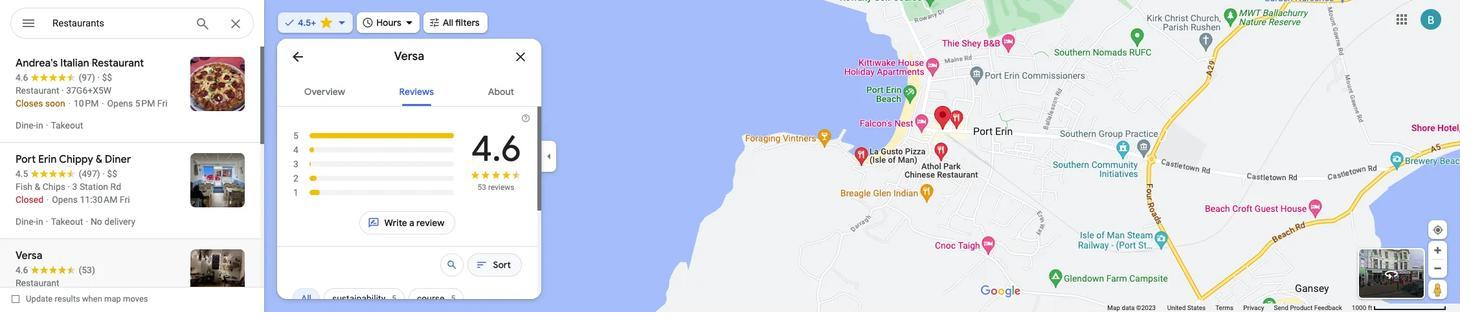 Task type: vqa. For each thing, say whether or not it's contained in the screenshot.
leftmost 'E'
no



Task type: describe. For each thing, give the bounding box(es) containing it.
tab list inside google maps element
[[277, 75, 541, 106]]

all filters
[[443, 17, 480, 28]]

write a review image
[[367, 218, 379, 229]]

4
[[293, 145, 298, 155]]

show street view coverage image
[[1428, 280, 1447, 300]]

write a review
[[384, 218, 444, 229]]

write
[[384, 218, 407, 229]]

Update results when map moves checkbox
[[12, 291, 148, 308]]

5 for sustainability
[[392, 295, 396, 304]]

2
[[293, 174, 298, 184]]

5 inside image
[[293, 131, 298, 141]]

zoom in image
[[1433, 246, 1443, 256]]

©2023
[[1136, 305, 1156, 312]]

send product feedback
[[1274, 305, 1342, 312]]

1
[[293, 188, 298, 198]]

map
[[1107, 305, 1120, 312]]

product
[[1290, 305, 1313, 312]]

4.5+ button
[[278, 8, 353, 37]]

review
[[416, 218, 444, 229]]


[[21, 14, 36, 32]]

zoom out image
[[1433, 264, 1443, 274]]

versa main content
[[277, 39, 541, 313]]

sort button
[[468, 250, 522, 281]]

about button
[[478, 75, 525, 106]]

2 stars, 2 reviews image
[[293, 172, 455, 186]]

3 stars, 0 reviews image
[[293, 157, 455, 172]]

write a review button
[[359, 208, 455, 239]]

 search field
[[10, 8, 264, 41]]

1000
[[1352, 305, 1366, 312]]

course
[[417, 294, 444, 304]]

sort
[[493, 260, 511, 271]]

united states
[[1167, 305, 1206, 312]]

terms button
[[1215, 304, 1234, 313]]

send product feedback button
[[1274, 304, 1342, 313]]

overview
[[304, 86, 345, 98]]

sustainability, mentioned in 5 reviews radio
[[324, 284, 405, 313]]

53 reviews
[[478, 183, 514, 192]]

 button
[[10, 8, 47, 41]]

show your location image
[[1432, 225, 1444, 236]]

send
[[1274, 305, 1288, 312]]

3
[[293, 159, 298, 170]]

google maps element
[[0, 0, 1460, 313]]

53
[[478, 183, 486, 192]]

search reviews image
[[446, 260, 458, 271]]

ft
[[1368, 305, 1372, 312]]

states
[[1187, 305, 1206, 312]]

all filters button
[[423, 8, 487, 37]]

united
[[1167, 305, 1186, 312]]



Task type: locate. For each thing, give the bounding box(es) containing it.
privacy button
[[1243, 304, 1264, 313]]

filters
[[455, 17, 480, 28]]

5
[[293, 131, 298, 141], [392, 295, 396, 304], [451, 295, 455, 304]]

0 horizontal spatial all
[[301, 294, 311, 304]]

hours button
[[357, 8, 419, 37]]

overview button
[[294, 75, 355, 106]]

hours
[[376, 17, 401, 28]]

all left sustainability
[[301, 294, 311, 304]]

reviews
[[399, 86, 434, 98]]

sustainability
[[332, 294, 385, 304]]

Restaurants field
[[10, 8, 254, 39]]

4.6
[[471, 126, 521, 172]]

footer inside google maps element
[[1107, 304, 1352, 313]]

moves
[[123, 295, 148, 304]]

all for all
[[301, 294, 311, 304]]

0 vertical spatial all
[[443, 17, 453, 28]]

All reviews radio
[[293, 284, 320, 313]]

versa
[[394, 49, 424, 64]]

None field
[[52, 16, 185, 31]]

sort image
[[476, 260, 488, 271]]

1 horizontal spatial all
[[443, 17, 453, 28]]

a
[[409, 218, 414, 229]]

5 right course at the left bottom
[[451, 295, 455, 304]]

1 vertical spatial all
[[301, 294, 311, 304]]

results for restaurants feed
[[0, 47, 264, 313]]

1000 ft button
[[1352, 305, 1447, 312]]

all inside radio
[[301, 294, 311, 304]]

map data ©2023
[[1107, 305, 1158, 312]]

update
[[26, 295, 53, 304]]

map
[[104, 295, 121, 304]]

0 horizontal spatial 5
[[293, 131, 298, 141]]

collapse side panel image
[[542, 149, 556, 163]]

united states button
[[1167, 304, 1206, 313]]

1 horizontal spatial 5
[[392, 295, 396, 304]]

all inside button
[[443, 17, 453, 28]]

update results when map moves
[[26, 295, 148, 304]]

course, mentioned in 5 reviews radio
[[409, 284, 464, 313]]

street view image
[[1384, 267, 1399, 282]]

tab list
[[277, 75, 541, 106]]

5 inside course 5
[[451, 295, 455, 304]]

reviews
[[488, 183, 514, 192]]

5 up 4
[[293, 131, 298, 141]]

results
[[55, 295, 80, 304]]

terms
[[1215, 305, 1234, 312]]

none field inside "restaurants" "field"
[[52, 16, 185, 31]]

all for all filters
[[443, 17, 453, 28]]

sustainability 5
[[332, 294, 396, 304]]

5 stars, 47 reviews image
[[293, 129, 455, 143]]

4.5+
[[298, 17, 316, 28]]

footer containing map data ©2023
[[1107, 304, 1352, 313]]

2 horizontal spatial 5
[[451, 295, 455, 304]]

4 stars, 1 review image
[[293, 143, 455, 157]]

5 right sustainability
[[392, 295, 396, 304]]

5 for course
[[451, 295, 455, 304]]

reviews button
[[389, 75, 444, 106]]

1000 ft
[[1352, 305, 1372, 312]]

privacy
[[1243, 305, 1264, 312]]

tab list containing overview
[[277, 75, 541, 106]]

data
[[1122, 305, 1135, 312]]

footer
[[1107, 304, 1352, 313]]

feedback
[[1314, 305, 1342, 312]]

all left filters
[[443, 17, 453, 28]]

about
[[488, 86, 514, 98]]

all
[[443, 17, 453, 28], [301, 294, 311, 304]]

5 inside sustainability 5
[[392, 295, 396, 304]]

when
[[82, 295, 102, 304]]

1 stars, 3 reviews image
[[293, 186, 455, 200]]

course 5
[[417, 294, 455, 304]]

refine reviews option group
[[293, 284, 522, 313]]

4.6 stars image
[[470, 170, 522, 183]]



